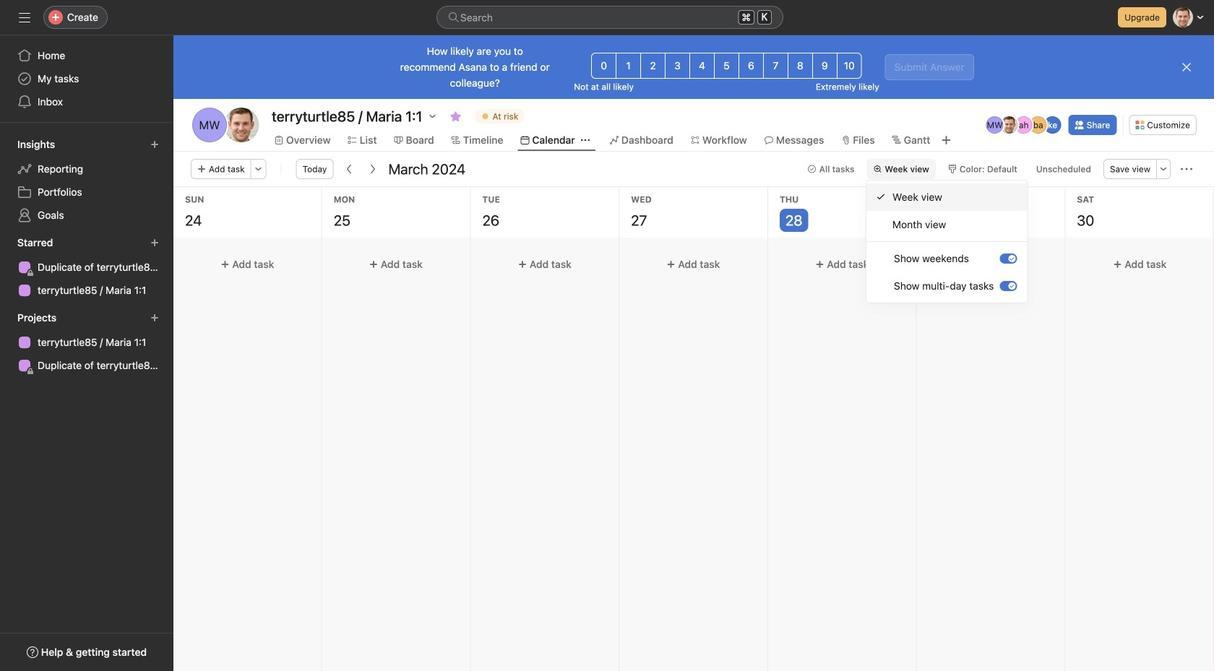 Task type: locate. For each thing, give the bounding box(es) containing it.
more actions image
[[1181, 163, 1192, 175], [254, 165, 263, 173]]

0 horizontal spatial more actions image
[[254, 165, 263, 173]]

radio item
[[866, 184, 1027, 211]]

option group
[[591, 53, 862, 79]]

1 horizontal spatial more actions image
[[1181, 163, 1192, 175]]

None radio
[[616, 53, 641, 79], [640, 53, 666, 79], [665, 53, 690, 79], [763, 53, 788, 79], [788, 53, 813, 79], [837, 53, 862, 79], [616, 53, 641, 79], [640, 53, 666, 79], [665, 53, 690, 79], [763, 53, 788, 79], [788, 53, 813, 79], [837, 53, 862, 79]]

global element
[[0, 35, 173, 122]]

None radio
[[591, 53, 617, 79], [689, 53, 715, 79], [714, 53, 739, 79], [739, 53, 764, 79], [812, 53, 837, 79], [591, 53, 617, 79], [689, 53, 715, 79], [714, 53, 739, 79], [739, 53, 764, 79], [812, 53, 837, 79]]

add tab image
[[940, 134, 952, 146]]

None field
[[436, 6, 783, 29]]

remove from starred image
[[450, 111, 461, 122]]

previous week image
[[344, 163, 355, 175]]



Task type: vqa. For each thing, say whether or not it's contained in the screenshot.
rightmost Form
no



Task type: describe. For each thing, give the bounding box(es) containing it.
more options image
[[1159, 165, 1168, 173]]

dismiss image
[[1181, 61, 1192, 73]]

projects element
[[0, 305, 173, 380]]

new insights image
[[150, 140, 159, 149]]

add items to starred image
[[150, 238, 159, 247]]

new project or portfolio image
[[150, 314, 159, 322]]

insights element
[[0, 132, 173, 230]]

Search tasks, projects, and more text field
[[436, 6, 783, 29]]

hide sidebar image
[[19, 12, 30, 23]]

starred element
[[0, 230, 173, 305]]

next week image
[[367, 163, 378, 175]]



